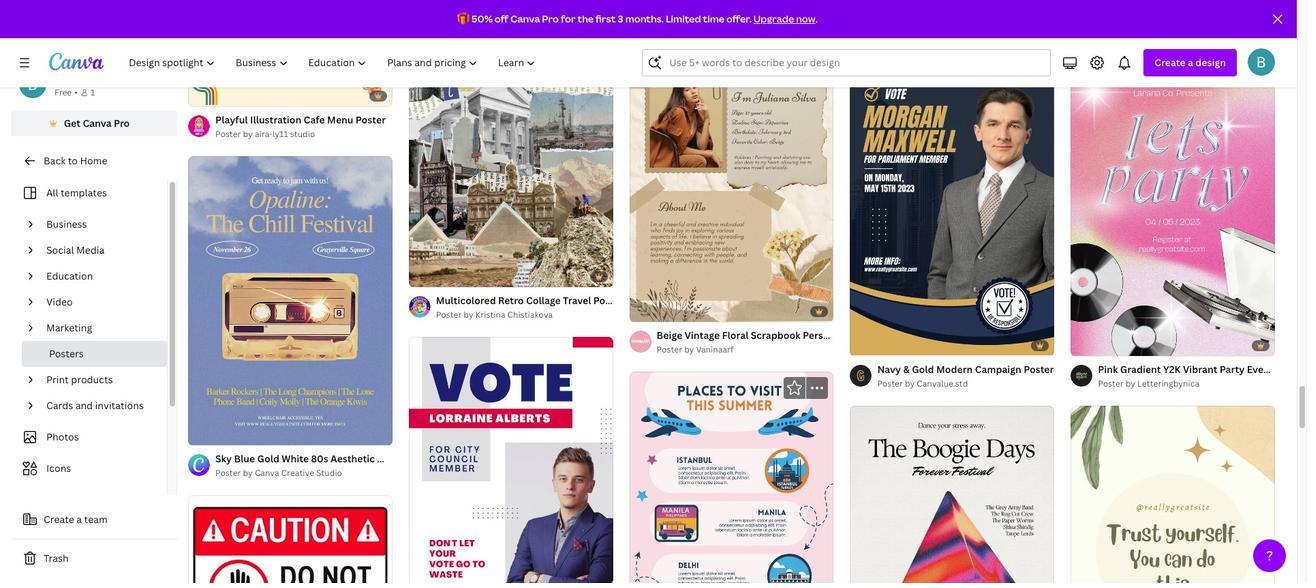 Task type: vqa. For each thing, say whether or not it's contained in the screenshot.
Social media button
no



Task type: describe. For each thing, give the bounding box(es) containing it.
.
[[816, 12, 818, 25]]

now
[[797, 12, 816, 25]]

caution do not enter sign poster image
[[188, 496, 393, 583]]

poster inside beige vintage floral scrapbook personal profile posterrofile poster by vaninaarf
[[657, 344, 683, 355]]

1
[[91, 87, 95, 98]]

marketing
[[46, 321, 92, 334]]

get canva pro
[[64, 117, 130, 130]]

menu
[[327, 113, 354, 126]]

minimalist quote poster image
[[1071, 406, 1276, 583]]

puput
[[697, 5, 720, 16]]

playful illustration cafe menu poster poster by aira-ly11 studio
[[215, 113, 386, 140]]

gradient
[[1121, 363, 1162, 376]]

by inside sky blue gold white 80s aesthetic music portrait trending portrait poster poster by canva creative studio
[[243, 467, 253, 479]]

event
[[1248, 363, 1274, 376]]

green
[[921, 23, 949, 36]]

for
[[561, 12, 576, 25]]

icons
[[46, 462, 71, 475]]

sky
[[215, 452, 232, 465]]

🎁 50% off canva pro for the first 3 months. limited time offer. upgrade now .
[[458, 12, 818, 25]]

retro
[[499, 294, 524, 307]]

by inside navy & gold modern campaign poster poster by canvalue.std
[[906, 377, 915, 389]]

personal inside beige vintage floral scrapbook personal profile posterrofile poster by vaninaarf
[[803, 329, 844, 341]]

top level navigation element
[[120, 49, 548, 76]]

scrapbook
[[751, 329, 801, 341]]

a for team
[[77, 513, 82, 526]]

trash
[[44, 552, 69, 565]]

floral
[[722, 329, 749, 341]]

posterrofile
[[879, 329, 933, 341]]

photo
[[1127, 24, 1155, 37]]

kristina
[[476, 309, 506, 321]]

gold for blue
[[257, 452, 280, 465]]

y2k
[[1164, 363, 1182, 376]]

beige vintage floral scrapbook personal profile posterrofile poster by vaninaarf
[[657, 329, 933, 355]]

get
[[64, 117, 80, 130]]

beige for beige photo collage autumn vision board pos
[[1099, 24, 1124, 37]]

months.
[[626, 12, 664, 25]]

cards and invitations link
[[41, 393, 159, 419]]

media
[[76, 243, 105, 256]]

1 horizontal spatial pro
[[542, 12, 559, 25]]

vibrant
[[1184, 363, 1218, 376]]

cards
[[46, 399, 73, 412]]

beige vintage floral scrapbook personal profile posterrofile link
[[657, 328, 933, 343]]

pink gradient y2k vibrant party event poster poster by letteringbynica
[[1099, 363, 1307, 389]]

red
[[878, 23, 896, 36]]

brad klo image
[[1249, 48, 1276, 76]]

2 portrait from the left
[[488, 452, 524, 465]]

0 horizontal spatial personal
[[55, 72, 95, 85]]

poster by puput studio
[[657, 5, 748, 16]]

multicolored retro collage travel poster link
[[436, 293, 624, 308]]

kids
[[1052, 23, 1072, 36]]

multicolored
[[436, 294, 496, 307]]

poster by nassyart link
[[1099, 38, 1276, 52]]

by inside beige vintage floral scrapbook personal profile posterrofile poster by vaninaarf
[[685, 344, 695, 355]]

blue for sky
[[234, 452, 255, 465]]

time
[[703, 12, 725, 25]]

profile
[[846, 329, 877, 341]]

offer.
[[727, 12, 752, 25]]

posters
[[49, 347, 84, 360]]

invitations
[[95, 399, 144, 412]]

3
[[618, 12, 624, 25]]

by inside beige photo collage autumn vision board pos poster by nassyart
[[1126, 39, 1136, 50]]

photos link
[[19, 424, 159, 450]]

icons link
[[19, 456, 159, 481]]

multicolored retro collage travel poster image
[[409, 0, 613, 287]]

home
[[80, 154, 107, 167]]

pro inside get canva pro button
[[114, 117, 130, 130]]

canva inside sky blue gold white 80s aesthetic music portrait trending portrait poster poster by canva creative studio
[[255, 467, 279, 479]]

lu
[[917, 38, 927, 50]]

create a design button
[[1144, 49, 1238, 76]]

autumn
[[1194, 24, 1231, 37]]

1 horizontal spatial studio
[[722, 5, 748, 16]]

illustration
[[250, 113, 302, 126]]

2 horizontal spatial canva
[[511, 12, 540, 25]]

blue and red political election poster image
[[409, 337, 613, 583]]

nassyart
[[1138, 39, 1174, 50]]

illustrated
[[952, 23, 1000, 36]]

aira-
[[255, 128, 273, 140]]

to
[[68, 154, 78, 167]]

sky blue gold white 80s aesthetic music portrait trending portrait poster image
[[188, 156, 393, 445]]

get canva pro button
[[11, 110, 177, 136]]

multicolored retro collage travel poster poster by kristina chistiakova
[[436, 294, 624, 321]]

aesthetic
[[331, 452, 375, 465]]

all templates
[[46, 186, 107, 199]]

social media link
[[41, 237, 159, 263]]

pink gradient y2k vibrant party event poster link
[[1099, 362, 1307, 377]]

create a team
[[44, 513, 108, 526]]

1 portrait from the left
[[407, 452, 443, 465]]

off
[[495, 12, 509, 25]]

free
[[55, 87, 72, 98]]

poster by canvalue.std link
[[878, 377, 1055, 390]]

education
[[46, 269, 93, 282]]

design
[[1196, 56, 1227, 69]]

playful
[[215, 113, 248, 126]]

pink gradient y2k vibrant party event poster image
[[1071, 67, 1276, 356]]



Task type: locate. For each thing, give the bounding box(es) containing it.
create left team
[[44, 513, 74, 526]]

portrait right music
[[407, 452, 443, 465]]

playful illustration cafe menu poster link
[[215, 113, 386, 128]]

canva left 'creative'
[[255, 467, 279, 479]]

0 vertical spatial studio
[[722, 5, 748, 16]]

1 horizontal spatial a
[[1189, 56, 1194, 69]]

navy & gold modern campaign poster image
[[851, 67, 1055, 356]]

pink
[[1099, 363, 1119, 376]]

1 horizontal spatial gold
[[912, 362, 935, 375]]

trending
[[445, 452, 486, 465]]

gold inside navy & gold modern campaign poster poster by canvalue.std
[[912, 362, 935, 375]]

studio down 80s
[[316, 467, 342, 479]]

vaninaarf
[[697, 344, 734, 355]]

0 horizontal spatial create
[[44, 513, 74, 526]]

upgrade now button
[[754, 12, 816, 25]]

colorful illustrative summer travel infographic poster image
[[630, 372, 834, 583]]

party
[[1220, 363, 1245, 376]]

0 vertical spatial canva
[[511, 12, 540, 25]]

blue inside red blue green illustrated christmas kids fair poster poster by lu beier
[[898, 23, 919, 36]]

print products link
[[41, 367, 159, 393]]

0 horizontal spatial studio
[[316, 467, 342, 479]]

white
[[282, 452, 309, 465]]

blue right sky
[[234, 452, 255, 465]]

0 horizontal spatial pro
[[114, 117, 130, 130]]

beige left the vintage
[[657, 329, 683, 341]]

poster by puput studio link
[[657, 4, 834, 17]]

1 vertical spatial pro
[[114, 117, 130, 130]]

collage for photo
[[1157, 24, 1192, 37]]

collage up chistiakova
[[526, 294, 561, 307]]

1 horizontal spatial create
[[1155, 56, 1186, 69]]

all
[[46, 186, 58, 199]]

campaign
[[976, 362, 1022, 375]]

the
[[578, 12, 594, 25]]

1 vertical spatial beige
[[657, 329, 683, 341]]

create a team button
[[11, 506, 177, 533]]

social
[[46, 243, 74, 256]]

letteringbynica
[[1138, 378, 1200, 389]]

red blue green illustrated christmas kids fair poster poster by lu beier
[[878, 23, 1124, 50]]

by left aira-
[[243, 128, 253, 140]]

studio inside sky blue gold white 80s aesthetic music portrait trending portrait poster poster by canva creative studio
[[316, 467, 342, 479]]

by down &
[[906, 377, 915, 389]]

vision
[[1233, 24, 1262, 37]]

ivory red pink 80s aesthetic music portrait trending poster image
[[851, 406, 1055, 583]]

studio right puput
[[722, 5, 748, 16]]

navy
[[878, 362, 902, 375]]

0 horizontal spatial beige
[[657, 329, 683, 341]]

by
[[685, 5, 695, 16], [906, 38, 915, 50], [1126, 39, 1136, 50], [243, 128, 253, 140], [464, 309, 474, 321], [685, 344, 695, 355], [906, 377, 915, 389], [1126, 378, 1136, 389], [243, 467, 253, 479]]

create for create a team
[[44, 513, 74, 526]]

marketing link
[[41, 315, 159, 341]]

1 horizontal spatial personal
[[803, 329, 844, 341]]

&
[[904, 362, 910, 375]]

travel
[[563, 294, 592, 307]]

1 vertical spatial collage
[[526, 294, 561, 307]]

by inside pink gradient y2k vibrant party event poster poster by letteringbynica
[[1126, 378, 1136, 389]]

poster by lu beier link
[[878, 38, 1055, 51]]

board
[[1264, 24, 1292, 37]]

poster by canva creative studio link
[[215, 467, 393, 480]]

1 vertical spatial studio
[[316, 467, 342, 479]]

by inside playful illustration cafe menu poster poster by aira-ly11 studio
[[243, 128, 253, 140]]

1 vertical spatial personal
[[803, 329, 844, 341]]

beige vintage floral scrapbook personal profile posterrofile image
[[630, 33, 834, 322]]

1 vertical spatial canva
[[83, 117, 112, 130]]

1 horizontal spatial collage
[[1157, 24, 1192, 37]]

0 horizontal spatial a
[[77, 513, 82, 526]]

pro up 'back to home' link
[[114, 117, 130, 130]]

canva
[[511, 12, 540, 25], [83, 117, 112, 130], [255, 467, 279, 479]]

pro left for
[[542, 12, 559, 25]]

gold right &
[[912, 362, 935, 375]]

1 vertical spatial a
[[77, 513, 82, 526]]

social media
[[46, 243, 105, 256]]

0 horizontal spatial collage
[[526, 294, 561, 307]]

0 horizontal spatial portrait
[[407, 452, 443, 465]]

by down multicolored
[[464, 309, 474, 321]]

None search field
[[643, 49, 1052, 76]]

0 vertical spatial pro
[[542, 12, 559, 25]]

playful illustration cafe menu poster image
[[188, 0, 393, 106]]

create inside button
[[44, 513, 74, 526]]

by down photo
[[1126, 39, 1136, 50]]

photos
[[46, 430, 79, 443]]

1 horizontal spatial canva
[[255, 467, 279, 479]]

christmas
[[1002, 23, 1050, 36]]

beige right fair
[[1099, 24, 1124, 37]]

a inside create a team button
[[77, 513, 82, 526]]

canva right the get
[[83, 117, 112, 130]]

business
[[46, 218, 87, 230]]

free •
[[55, 87, 78, 98]]

beige photo collage autumn vision board poster image
[[1071, 0, 1276, 17]]

1 vertical spatial gold
[[257, 452, 280, 465]]

🎁
[[458, 12, 470, 25]]

canva inside button
[[83, 117, 112, 130]]

create for create a design
[[1155, 56, 1186, 69]]

50%
[[472, 12, 493, 25]]

all templates link
[[19, 180, 159, 206]]

vintage
[[685, 329, 720, 341]]

studio
[[722, 5, 748, 16], [316, 467, 342, 479]]

sky blue gold white 80s aesthetic music portrait trending portrait poster poster by canva creative studio
[[215, 452, 557, 479]]

0 vertical spatial gold
[[912, 362, 935, 375]]

beige for beige vintage floral scrapbook personal profile posterrofile
[[657, 329, 683, 341]]

a
[[1189, 56, 1194, 69], [77, 513, 82, 526]]

0 vertical spatial personal
[[55, 72, 95, 85]]

personal left profile
[[803, 329, 844, 341]]

1 vertical spatial blue
[[234, 452, 255, 465]]

0 vertical spatial blue
[[898, 23, 919, 36]]

collage for retro
[[526, 294, 561, 307]]

red blue green illustrated christmas kids fair poster link
[[878, 23, 1124, 38]]

back to home
[[44, 154, 107, 167]]

video
[[46, 295, 73, 308]]

music
[[377, 452, 405, 465]]

0 vertical spatial beige
[[1099, 24, 1124, 37]]

collage up poster by nassyart link
[[1157, 24, 1192, 37]]

beige inside beige vintage floral scrapbook personal profile posterrofile poster by vaninaarf
[[657, 329, 683, 341]]

by inside red blue green illustrated christmas kids fair poster poster by lu beier
[[906, 38, 915, 50]]

canvalue.std
[[917, 377, 969, 389]]

create inside dropdown button
[[1155, 56, 1186, 69]]

by down the vintage
[[685, 344, 695, 355]]

poster by letteringbynica link
[[1099, 377, 1276, 391]]

create down nassyart
[[1155, 56, 1186, 69]]

chistiakova
[[508, 309, 553, 321]]

collage inside beige photo collage autumn vision board pos poster by nassyart
[[1157, 24, 1192, 37]]

by left lu
[[906, 38, 915, 50]]

blue up lu
[[898, 23, 919, 36]]

beige inside beige photo collage autumn vision board pos poster by nassyart
[[1099, 24, 1124, 37]]

a down poster by nassyart link
[[1189, 56, 1194, 69]]

2 vertical spatial canva
[[255, 467, 279, 479]]

personal
[[55, 72, 95, 85], [803, 329, 844, 341]]

a for design
[[1189, 56, 1194, 69]]

0 vertical spatial collage
[[1157, 24, 1192, 37]]

0 vertical spatial create
[[1155, 56, 1186, 69]]

Search search field
[[670, 50, 1043, 76]]

a inside create a design dropdown button
[[1189, 56, 1194, 69]]

limited
[[666, 12, 701, 25]]

poster
[[657, 5, 683, 16], [1093, 23, 1124, 36], [878, 38, 904, 50], [1099, 39, 1124, 50], [356, 113, 386, 126], [215, 128, 241, 140], [594, 294, 624, 307], [436, 309, 462, 321], [657, 344, 683, 355], [1024, 362, 1055, 375], [1277, 363, 1307, 376], [878, 377, 904, 389], [1099, 378, 1124, 389], [527, 452, 557, 465], [215, 467, 241, 479]]

by inside multicolored retro collage travel poster poster by kristina chistiakova
[[464, 309, 474, 321]]

sky blue gold white 80s aesthetic music portrait trending portrait poster link
[[215, 452, 557, 467]]

0 horizontal spatial canva
[[83, 117, 112, 130]]

by left puput
[[685, 5, 695, 16]]

blue inside sky blue gold white 80s aesthetic music portrait trending portrait poster poster by canva creative studio
[[234, 452, 255, 465]]

a left team
[[77, 513, 82, 526]]

1 vertical spatial create
[[44, 513, 74, 526]]

gold inside sky blue gold white 80s aesthetic music portrait trending portrait poster poster by canva creative studio
[[257, 452, 280, 465]]

poster by aira-ly11 studio link
[[215, 128, 386, 141]]

portrait right trending
[[488, 452, 524, 465]]

poster inside beige photo collage autumn vision board pos poster by nassyart
[[1099, 39, 1124, 50]]

collage
[[1157, 24, 1192, 37], [526, 294, 561, 307]]

•
[[74, 87, 78, 98]]

trash link
[[11, 545, 177, 572]]

products
[[71, 373, 113, 386]]

gold for &
[[912, 362, 935, 375]]

gold left white
[[257, 452, 280, 465]]

personal up •
[[55, 72, 95, 85]]

print
[[46, 373, 69, 386]]

by left 'creative'
[[243, 467, 253, 479]]

ly11
[[273, 128, 288, 140]]

print products
[[46, 373, 113, 386]]

0 horizontal spatial gold
[[257, 452, 280, 465]]

back
[[44, 154, 66, 167]]

by down gradient
[[1126, 378, 1136, 389]]

1 horizontal spatial portrait
[[488, 452, 524, 465]]

0 vertical spatial a
[[1189, 56, 1194, 69]]

video link
[[41, 289, 159, 315]]

1 horizontal spatial beige
[[1099, 24, 1124, 37]]

beige
[[1099, 24, 1124, 37], [657, 329, 683, 341]]

beier
[[929, 38, 950, 50]]

80s
[[311, 452, 328, 465]]

0 horizontal spatial blue
[[234, 452, 255, 465]]

fair
[[1074, 23, 1091, 36]]

navy & gold modern campaign poster poster by canvalue.std
[[878, 362, 1055, 389]]

collage inside multicolored retro collage travel poster poster by kristina chistiakova
[[526, 294, 561, 307]]

beige photo collage autumn vision board pos poster by nassyart
[[1099, 24, 1308, 50]]

beige photo collage autumn vision board pos link
[[1099, 23, 1308, 38]]

1 horizontal spatial blue
[[898, 23, 919, 36]]

canva right off
[[511, 12, 540, 25]]

blue for red
[[898, 23, 919, 36]]

team
[[84, 513, 108, 526]]

first
[[596, 12, 616, 25]]



